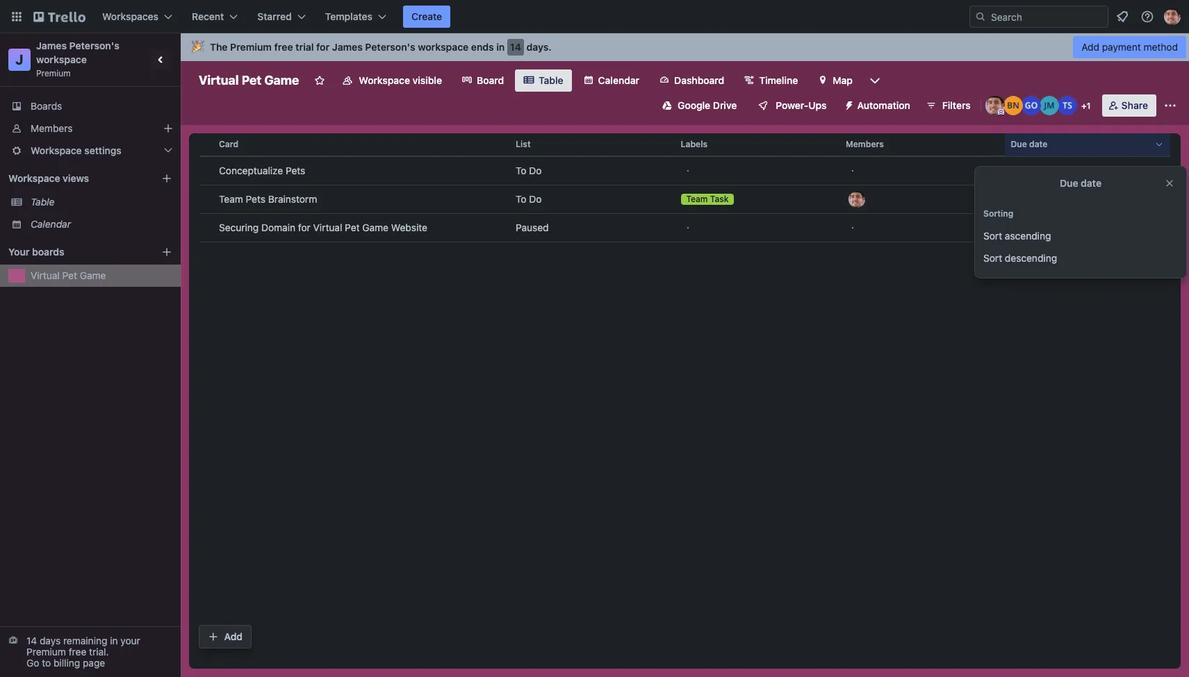 Task type: vqa. For each thing, say whether or not it's contained in the screenshot.
topmost To Do
yes



Task type: describe. For each thing, give the bounding box(es) containing it.
workspace inside james peterson's workspace premium
[[36, 54, 87, 65]]

0 horizontal spatial james peterson (jamespeterson93) image
[[849, 191, 866, 208]]

add for add payment method
[[1082, 41, 1100, 53]]

workspace inside 'banner'
[[418, 41, 469, 53]]

workspace for workspace views
[[8, 172, 60, 184]]

labels button
[[676, 128, 841, 161]]

1 horizontal spatial james peterson (jamespeterson93) image
[[986, 96, 1005, 115]]

your boards
[[8, 246, 64, 258]]

close popover image
[[1165, 178, 1176, 189]]

🎉
[[192, 41, 204, 53]]

workspace settings button
[[0, 140, 181, 162]]

to do for conceptualize pets
[[516, 165, 542, 177]]

map link
[[810, 70, 861, 92]]

1 horizontal spatial calendar link
[[575, 70, 648, 92]]

gary orlando (garyorlando) image
[[1022, 96, 1041, 115]]

ascending
[[1005, 230, 1052, 242]]

open information menu image
[[1141, 10, 1155, 24]]

task
[[711, 194, 729, 204]]

power-
[[776, 99, 809, 111]]

game inside table
[[362, 222, 389, 234]]

go to billing page link
[[26, 658, 105, 670]]

days
[[40, 636, 61, 647]]

sort descending
[[984, 252, 1058, 264]]

page
[[83, 658, 105, 670]]

james inside 'banner'
[[332, 41, 363, 53]]

billing
[[53, 658, 80, 670]]

0 vertical spatial in
[[497, 41, 505, 53]]

0 vertical spatial members
[[31, 122, 73, 134]]

conceptualize pets
[[219, 165, 305, 177]]

remaining
[[63, 636, 107, 647]]

recent button
[[184, 6, 246, 28]]

team pets brainstorm
[[219, 193, 317, 205]]

sort for sort ascending
[[984, 230, 1003, 242]]

back to home image
[[33, 6, 86, 28]]

in inside 14 days remaining in your premium free trial. go to billing page
[[110, 636, 118, 647]]

james inside james peterson's workspace premium
[[36, 40, 67, 51]]

do for team pets brainstorm
[[529, 193, 542, 205]]

automation
[[858, 99, 911, 111]]

workspaces
[[102, 10, 159, 22]]

1 horizontal spatial table
[[539, 74, 564, 86]]

to do for team pets brainstorm
[[516, 193, 542, 205]]

dashboard
[[675, 74, 725, 86]]

conceptualize pets link
[[219, 157, 505, 185]]

the
[[210, 41, 228, 53]]

card button
[[213, 128, 510, 161]]

row containing team pets brainstorm
[[195, 185, 1171, 223]]

pet inside table
[[345, 222, 360, 234]]

to for team pets brainstorm
[[516, 193, 527, 205]]

show menu image
[[1164, 99, 1178, 113]]

workspace navigation collapse icon image
[[152, 50, 171, 70]]

google drive button
[[654, 95, 746, 117]]

🎉 the premium free trial for james peterson's workspace ends in 14 days.
[[192, 41, 552, 53]]

share button
[[1103, 95, 1157, 117]]

securing
[[219, 222, 259, 234]]

workspaces button
[[94, 6, 181, 28]]

0 horizontal spatial table link
[[31, 195, 172, 209]]

ups
[[809, 99, 827, 111]]

0 horizontal spatial pet
[[62, 270, 77, 282]]

1
[[1087, 101, 1091, 111]]

0 vertical spatial premium
[[230, 41, 272, 53]]

members inside button
[[846, 139, 884, 149]]

timeline link
[[736, 70, 807, 92]]

power-ups
[[776, 99, 827, 111]]

sm image
[[838, 95, 858, 114]]

starred button
[[249, 6, 314, 28]]

cell for team pets brainstorm
[[200, 186, 213, 213]]

1 horizontal spatial calendar
[[598, 74, 640, 86]]

descending
[[1005, 252, 1058, 264]]

add payment method link
[[1074, 36, 1187, 58]]

virtual inside table
[[313, 222, 342, 234]]

brainstorm
[[268, 193, 317, 205]]

recent
[[192, 10, 224, 22]]

sort ascending button
[[976, 225, 1187, 248]]

sort descending button
[[976, 248, 1187, 270]]

days.
[[527, 41, 552, 53]]

workspace visible
[[359, 74, 442, 86]]

trial.
[[89, 647, 109, 658]]

your boards with 1 items element
[[8, 244, 140, 261]]

timeline
[[760, 74, 798, 86]]

dashboard link
[[651, 70, 733, 92]]

conceptualize
[[219, 165, 283, 177]]

0 horizontal spatial calendar link
[[31, 218, 172, 232]]

pets for team
[[246, 193, 266, 205]]

premium inside 14 days remaining in your premium free trial. go to billing page
[[26, 647, 66, 658]]

boards link
[[0, 95, 181, 118]]

due inside button
[[1011, 139, 1028, 149]]

14 inside 'banner'
[[510, 41, 521, 53]]

to for conceptualize pets
[[516, 165, 527, 177]]

Search field
[[987, 6, 1108, 27]]

your
[[121, 636, 140, 647]]

date inside button
[[1030, 139, 1048, 149]]

trial
[[296, 41, 314, 53]]

paused
[[516, 222, 549, 234]]

this member is an admin of this board. image
[[998, 109, 1005, 115]]

0 horizontal spatial calendar
[[31, 218, 71, 230]]

templates
[[325, 10, 373, 22]]

workspace views
[[8, 172, 89, 184]]

views
[[63, 172, 89, 184]]

1 horizontal spatial due date
[[1060, 177, 1102, 189]]

members button
[[841, 128, 1006, 161]]

1 horizontal spatial due
[[1060, 177, 1079, 189]]

for inside table
[[298, 222, 311, 234]]

your
[[8, 246, 30, 258]]

row containing conceptualize pets
[[195, 156, 1171, 195]]

website
[[391, 222, 428, 234]]

boards
[[32, 246, 64, 258]]

drive
[[713, 99, 737, 111]]

create a view image
[[161, 173, 172, 184]]

j
[[16, 51, 23, 67]]

list button
[[510, 128, 676, 161]]

free inside 14 days remaining in your premium free trial. go to billing page
[[69, 647, 86, 658]]

1 vertical spatial table
[[31, 196, 55, 208]]

+
[[1082, 101, 1087, 111]]

securing domain for virtual pet game website link
[[219, 214, 505, 242]]

list
[[516, 139, 531, 149]]

search image
[[976, 11, 987, 22]]

board
[[477, 74, 504, 86]]



Task type: locate. For each thing, give the bounding box(es) containing it.
power-ups button
[[748, 95, 835, 117]]

1 vertical spatial workspace
[[31, 145, 82, 156]]

due down the due date column header
[[1060, 177, 1079, 189]]

workspace for workspace settings
[[31, 145, 82, 156]]

0 vertical spatial add
[[1082, 41, 1100, 53]]

team task
[[687, 194, 729, 204]]

14 inside 14 days remaining in your premium free trial. go to billing page
[[26, 636, 37, 647]]

calendar link down primary element
[[575, 70, 648, 92]]

team pets brainstorm link
[[219, 186, 505, 213]]

ben nelson (bennelson96) image
[[1004, 96, 1023, 115]]

1 vertical spatial date
[[1081, 177, 1102, 189]]

row
[[200, 128, 1171, 161], [195, 156, 1171, 195], [195, 185, 1171, 223], [195, 213, 1171, 252]]

banner containing 🎉
[[181, 33, 1190, 61]]

premium
[[230, 41, 272, 53], [36, 68, 71, 79], [26, 647, 66, 658]]

free
[[274, 41, 293, 53], [69, 647, 86, 658]]

0 horizontal spatial james
[[36, 40, 67, 51]]

calendar link
[[575, 70, 648, 92], [31, 218, 172, 232]]

jeremy miller (jeremymiller198) image
[[1040, 96, 1059, 115]]

1 vertical spatial to do
[[516, 193, 542, 205]]

1 cell from the top
[[200, 157, 213, 185]]

for right domain
[[298, 222, 311, 234]]

card
[[219, 139, 239, 149]]

game
[[265, 73, 299, 88], [362, 222, 389, 234], [80, 270, 106, 282]]

tara schultz (taraschultz7) image
[[1058, 96, 1078, 115]]

1 vertical spatial calendar
[[31, 218, 71, 230]]

0 vertical spatial date
[[1030, 139, 1048, 149]]

1 horizontal spatial add
[[1082, 41, 1100, 53]]

for inside 'banner'
[[316, 41, 330, 53]]

do for conceptualize pets
[[529, 165, 542, 177]]

1 vertical spatial calendar link
[[31, 218, 172, 232]]

0 vertical spatial do
[[529, 165, 542, 177]]

game down team pets brainstorm 'link' on the top left
[[362, 222, 389, 234]]

workspace down 🎉 the premium free trial for james peterson's workspace ends in 14 days.
[[359, 74, 410, 86]]

labels
[[681, 139, 708, 149]]

cell for conceptualize pets
[[200, 157, 213, 185]]

2 horizontal spatial james peterson (jamespeterson93) image
[[1165, 8, 1181, 25]]

to do down list
[[516, 165, 542, 177]]

1 horizontal spatial free
[[274, 41, 293, 53]]

0 vertical spatial to do
[[516, 165, 542, 177]]

team for team task
[[687, 194, 708, 204]]

1 horizontal spatial for
[[316, 41, 330, 53]]

peterson's
[[69, 40, 120, 51], [365, 41, 416, 53]]

team task button
[[676, 186, 841, 213]]

0 vertical spatial james peterson (jamespeterson93) image
[[1165, 8, 1181, 25]]

1 vertical spatial workspace
[[36, 54, 87, 65]]

add inside add button
[[224, 631, 243, 643]]

sort ascending
[[984, 230, 1052, 242]]

pets for conceptualize
[[286, 165, 305, 177]]

2 horizontal spatial virtual
[[313, 222, 342, 234]]

1 vertical spatial pets
[[246, 193, 266, 205]]

1 vertical spatial virtual pet game
[[31, 270, 106, 282]]

2 to do from the top
[[516, 193, 542, 205]]

google drive icon image
[[663, 101, 672, 111]]

team up securing
[[219, 193, 243, 205]]

workspace right j
[[36, 54, 87, 65]]

column header
[[200, 134, 213, 156]]

team inside 'link'
[[219, 193, 243, 205]]

1 horizontal spatial pets
[[286, 165, 305, 177]]

members
[[31, 122, 73, 134], [846, 139, 884, 149]]

0 horizontal spatial peterson's
[[69, 40, 120, 51]]

workspace down create "button"
[[418, 41, 469, 53]]

virtual
[[199, 73, 239, 88], [313, 222, 342, 234], [31, 270, 60, 282]]

banner
[[181, 33, 1190, 61]]

0 vertical spatial 14
[[510, 41, 521, 53]]

1 vertical spatial sort
[[984, 252, 1003, 264]]

add card image right add board image
[[200, 236, 211, 248]]

star or unstar board image
[[315, 75, 326, 86]]

0 vertical spatial virtual
[[199, 73, 239, 88]]

due date button
[[1006, 128, 1171, 161]]

workspace inside workspace visible button
[[359, 74, 410, 86]]

2 horizontal spatial pet
[[345, 222, 360, 234]]

map
[[833, 74, 853, 86]]

pets down conceptualize
[[246, 193, 266, 205]]

virtual down team pets brainstorm 'link' on the top left
[[313, 222, 342, 234]]

sort down "sorting"
[[984, 230, 1003, 242]]

color: bold lime, title: "team task" element
[[681, 194, 735, 205]]

2 horizontal spatial game
[[362, 222, 389, 234]]

customize views image
[[868, 74, 882, 88]]

in right "ends"
[[497, 41, 505, 53]]

0 horizontal spatial date
[[1030, 139, 1048, 149]]

0 notifications image
[[1115, 8, 1131, 25]]

14
[[510, 41, 521, 53], [26, 636, 37, 647]]

1 vertical spatial add
[[224, 631, 243, 643]]

0 vertical spatial cell
[[200, 157, 213, 185]]

add payment method
[[1082, 41, 1179, 53]]

table containing conceptualize pets
[[189, 128, 1181, 670]]

add card image
[[200, 208, 211, 219], [200, 236, 211, 248]]

virtual inside text field
[[199, 73, 239, 88]]

table
[[539, 74, 564, 86], [31, 196, 55, 208]]

peterson's inside james peterson's workspace premium
[[69, 40, 120, 51]]

0 horizontal spatial team
[[219, 193, 243, 205]]

add board image
[[161, 247, 172, 258]]

0 horizontal spatial due
[[1011, 139, 1028, 149]]

virtual pet game link
[[31, 269, 172, 283]]

do up paused
[[529, 193, 542, 205]]

1 vertical spatial add card image
[[200, 236, 211, 248]]

1 do from the top
[[529, 165, 542, 177]]

1 vertical spatial members
[[846, 139, 884, 149]]

0 vertical spatial free
[[274, 41, 293, 53]]

table link
[[515, 70, 572, 92], [31, 195, 172, 209]]

1 horizontal spatial pet
[[242, 73, 262, 88]]

add for add
[[224, 631, 243, 643]]

google
[[678, 99, 711, 111]]

1 horizontal spatial james
[[332, 41, 363, 53]]

add inside add payment method link
[[1082, 41, 1100, 53]]

filters
[[943, 99, 971, 111]]

boards
[[31, 100, 62, 112]]

date down gary orlando (garyorlando) image
[[1030, 139, 1048, 149]]

to down list
[[516, 165, 527, 177]]

due date
[[1011, 139, 1048, 149], [1060, 177, 1102, 189]]

1 vertical spatial table link
[[31, 195, 172, 209]]

in
[[497, 41, 505, 53], [110, 636, 118, 647]]

1 vertical spatial due date
[[1060, 177, 1102, 189]]

pets inside 'link'
[[246, 193, 266, 205]]

due date inside button
[[1011, 139, 1048, 149]]

domain
[[261, 222, 296, 234]]

1 to do from the top
[[516, 165, 542, 177]]

1 horizontal spatial members
[[846, 139, 884, 149]]

1 horizontal spatial table link
[[515, 70, 572, 92]]

add card image
[[200, 179, 211, 191]]

to
[[516, 165, 527, 177], [516, 193, 527, 205]]

14 left days.
[[510, 41, 521, 53]]

sort for sort descending
[[984, 252, 1003, 264]]

due date column header
[[1006, 128, 1171, 161]]

2 add card image from the top
[[200, 236, 211, 248]]

1 vertical spatial cell
[[200, 186, 213, 213]]

table
[[189, 128, 1181, 670]]

do
[[529, 165, 542, 177], [529, 193, 542, 205]]

2 to from the top
[[516, 193, 527, 205]]

for right 'trial' in the left of the page
[[316, 41, 330, 53]]

workspace
[[359, 74, 410, 86], [31, 145, 82, 156], [8, 172, 60, 184]]

1 vertical spatial due
[[1060, 177, 1079, 189]]

peterson's up workspace visible button
[[365, 41, 416, 53]]

table down 'workspace views'
[[31, 196, 55, 208]]

1 vertical spatial free
[[69, 647, 86, 658]]

create button
[[403, 6, 451, 28]]

workspace up 'workspace views'
[[31, 145, 82, 156]]

filters button
[[922, 95, 975, 117]]

0 horizontal spatial virtual
[[31, 270, 60, 282]]

confetti image
[[192, 41, 204, 53]]

0 horizontal spatial pets
[[246, 193, 266, 205]]

14 left days
[[26, 636, 37, 647]]

0 vertical spatial pets
[[286, 165, 305, 177]]

2 vertical spatial premium
[[26, 647, 66, 658]]

to do up paused
[[516, 193, 542, 205]]

james down templates
[[332, 41, 363, 53]]

pets inside "link"
[[286, 165, 305, 177]]

virtual down boards
[[31, 270, 60, 282]]

virtual pet game inside text field
[[199, 73, 299, 88]]

column header inside row
[[200, 134, 213, 156]]

due
[[1011, 139, 1028, 149], [1060, 177, 1079, 189]]

calendar
[[598, 74, 640, 86], [31, 218, 71, 230]]

1 horizontal spatial virtual pet game
[[199, 73, 299, 88]]

to do
[[516, 165, 542, 177], [516, 193, 542, 205]]

workspace for workspace visible
[[359, 74, 410, 86]]

james peterson (jamespeterson93) image
[[1165, 8, 1181, 25], [986, 96, 1005, 115], [849, 191, 866, 208]]

0 horizontal spatial 14
[[26, 636, 37, 647]]

table link down the views
[[31, 195, 172, 209]]

workspace left the views
[[8, 172, 60, 184]]

1 vertical spatial virtual
[[313, 222, 342, 234]]

1 sort from the top
[[984, 230, 1003, 242]]

starred
[[257, 10, 292, 22]]

2 vertical spatial pet
[[62, 270, 77, 282]]

primary element
[[0, 0, 1190, 33]]

2 vertical spatial game
[[80, 270, 106, 282]]

table link down days.
[[515, 70, 572, 92]]

peterson's down back to home image
[[69, 40, 120, 51]]

1 horizontal spatial 14
[[510, 41, 521, 53]]

virtual pet game down the
[[199, 73, 299, 88]]

team for team pets brainstorm
[[219, 193, 243, 205]]

0 vertical spatial virtual pet game
[[199, 73, 299, 88]]

due date down the due date column header
[[1060, 177, 1102, 189]]

1 vertical spatial game
[[362, 222, 389, 234]]

due down ben nelson (bennelson96) image
[[1011, 139, 1028, 149]]

workspace inside workspace settings popup button
[[31, 145, 82, 156]]

james peterson's workspace link
[[36, 40, 122, 65]]

0 horizontal spatial workspace
[[36, 54, 87, 65]]

0 horizontal spatial free
[[69, 647, 86, 658]]

row containing securing domain for virtual pet game website
[[195, 213, 1171, 252]]

date down the due date column header
[[1081, 177, 1102, 189]]

team
[[219, 193, 243, 205], [687, 194, 708, 204]]

calendar down primary element
[[598, 74, 640, 86]]

james down back to home image
[[36, 40, 67, 51]]

securing domain for virtual pet game website
[[219, 222, 428, 234]]

members down automation button
[[846, 139, 884, 149]]

Board name text field
[[192, 70, 306, 92]]

templates button
[[317, 6, 395, 28]]

1 to from the top
[[516, 165, 527, 177]]

add card image down add card image
[[200, 208, 211, 219]]

2 cell from the top
[[200, 186, 213, 213]]

calendar link up your boards with 1 items element
[[31, 218, 172, 232]]

members down boards in the left of the page
[[31, 122, 73, 134]]

payment
[[1103, 41, 1142, 53]]

0 vertical spatial game
[[265, 73, 299, 88]]

1 vertical spatial to
[[516, 193, 527, 205]]

virtual pet game down your boards with 1 items element
[[31, 270, 106, 282]]

1 horizontal spatial peterson's
[[365, 41, 416, 53]]

go
[[26, 658, 39, 670]]

2 vertical spatial virtual
[[31, 270, 60, 282]]

0 vertical spatial due date
[[1011, 139, 1048, 149]]

0 horizontal spatial table
[[31, 196, 55, 208]]

team left task on the right
[[687, 194, 708, 204]]

peterson's inside 'banner'
[[365, 41, 416, 53]]

board link
[[453, 70, 513, 92]]

table down days.
[[539, 74, 564, 86]]

2 vertical spatial james peterson (jamespeterson93) image
[[849, 191, 866, 208]]

create
[[412, 10, 442, 22]]

0 horizontal spatial in
[[110, 636, 118, 647]]

workspace settings
[[31, 145, 122, 156]]

row containing card
[[200, 128, 1171, 161]]

share
[[1122, 99, 1149, 111]]

ends
[[471, 41, 494, 53]]

visible
[[413, 74, 442, 86]]

0 vertical spatial workspace
[[359, 74, 410, 86]]

14 days remaining in your premium free trial. go to billing page
[[26, 636, 140, 670]]

game down your boards with 1 items element
[[80, 270, 106, 282]]

0 vertical spatial calendar link
[[575, 70, 648, 92]]

calendar up boards
[[31, 218, 71, 230]]

team inside button
[[687, 194, 708, 204]]

1 vertical spatial 14
[[26, 636, 37, 647]]

2 sort from the top
[[984, 252, 1003, 264]]

workspace
[[418, 41, 469, 53], [36, 54, 87, 65]]

1 vertical spatial for
[[298, 222, 311, 234]]

1 vertical spatial james peterson (jamespeterson93) image
[[986, 96, 1005, 115]]

game inside text field
[[265, 73, 299, 88]]

pet inside text field
[[242, 73, 262, 88]]

add button
[[200, 626, 251, 649]]

0 vertical spatial for
[[316, 41, 330, 53]]

0 horizontal spatial add
[[224, 631, 243, 643]]

due date down gary orlando (garyorlando) image
[[1011, 139, 1048, 149]]

1 add card image from the top
[[200, 208, 211, 219]]

sort down sort ascending
[[984, 252, 1003, 264]]

google drive
[[678, 99, 737, 111]]

1 vertical spatial in
[[110, 636, 118, 647]]

game left "star or unstar board" image
[[265, 73, 299, 88]]

automation button
[[838, 95, 919, 117]]

workspace visible button
[[334, 70, 451, 92]]

pets
[[286, 165, 305, 177], [246, 193, 266, 205]]

1 horizontal spatial virtual
[[199, 73, 239, 88]]

virtual down the
[[199, 73, 239, 88]]

in left your at the bottom left of page
[[110, 636, 118, 647]]

1 horizontal spatial game
[[265, 73, 299, 88]]

members link
[[0, 118, 181, 140]]

0 horizontal spatial members
[[31, 122, 73, 134]]

pets up brainstorm
[[286, 165, 305, 177]]

do down list
[[529, 165, 542, 177]]

2 do from the top
[[529, 193, 542, 205]]

0 vertical spatial to
[[516, 165, 527, 177]]

1 vertical spatial pet
[[345, 222, 360, 234]]

method
[[1144, 41, 1179, 53]]

0 vertical spatial table link
[[515, 70, 572, 92]]

0 vertical spatial table
[[539, 74, 564, 86]]

0 horizontal spatial due date
[[1011, 139, 1048, 149]]

+ 1
[[1082, 101, 1091, 111]]

cell
[[200, 157, 213, 185], [200, 186, 213, 213]]

j link
[[8, 49, 31, 71]]

1 horizontal spatial team
[[687, 194, 708, 204]]

0 horizontal spatial game
[[80, 270, 106, 282]]

premium inside james peterson's workspace premium
[[36, 68, 71, 79]]

0 horizontal spatial virtual pet game
[[31, 270, 106, 282]]

1 horizontal spatial date
[[1081, 177, 1102, 189]]

sorting
[[984, 209, 1014, 219]]

1 vertical spatial do
[[529, 193, 542, 205]]

settings
[[84, 145, 122, 156]]

2 vertical spatial workspace
[[8, 172, 60, 184]]

to up paused
[[516, 193, 527, 205]]

1 horizontal spatial workspace
[[418, 41, 469, 53]]



